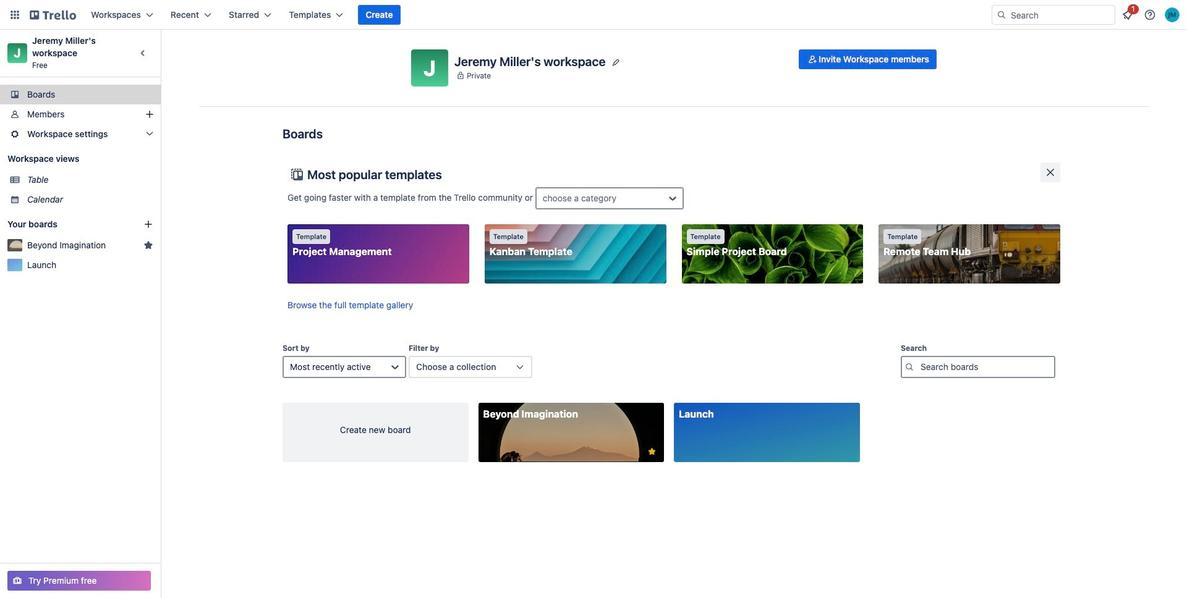 Task type: locate. For each thing, give the bounding box(es) containing it.
add board image
[[143, 219, 153, 229]]

Search boards text field
[[901, 356, 1055, 378]]

Search field
[[1007, 6, 1115, 23]]

click to unstar this board. it will be removed from your starred list. image
[[647, 446, 658, 458]]

jeremy miller (jeremymiller198) image
[[1165, 7, 1180, 22]]

1 notification image
[[1120, 7, 1135, 22]]

sm image
[[806, 53, 819, 66]]



Task type: vqa. For each thing, say whether or not it's contained in the screenshot.
Search boards TEXT FIELD
yes



Task type: describe. For each thing, give the bounding box(es) containing it.
back to home image
[[30, 5, 76, 25]]

primary element
[[0, 0, 1187, 30]]

open information menu image
[[1144, 9, 1156, 21]]

your boards with 2 items element
[[7, 217, 125, 232]]

search image
[[997, 10, 1007, 20]]

workspace navigation collapse icon image
[[135, 45, 152, 62]]

starred icon image
[[143, 241, 153, 250]]



